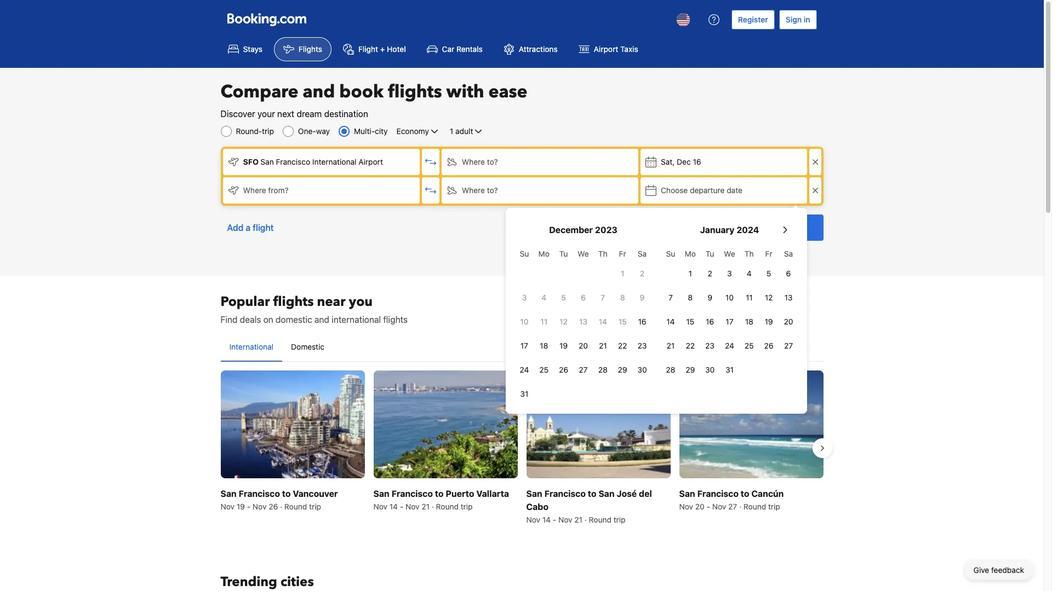 Task type: locate. For each thing, give the bounding box(es) containing it.
1 horizontal spatial tu
[[706, 249, 714, 259]]

25 right the 24 checkbox
[[745, 341, 754, 351]]

27 December 2023 checkbox
[[574, 360, 593, 381]]

1 vertical spatial 12
[[560, 317, 568, 327]]

1 horizontal spatial 28
[[666, 366, 675, 375]]

sat, dec 16
[[661, 157, 701, 167]]

22 right 21 checkbox
[[686, 341, 695, 351]]

airport left taxis
[[594, 44, 618, 54]]

1 horizontal spatial 24
[[725, 341, 734, 351]]

24 right 23 january 2024 'checkbox'
[[725, 341, 734, 351]]

26 for the 26 checkbox
[[559, 366, 568, 375]]

1 horizontal spatial 25
[[745, 341, 754, 351]]

airport down multi-city
[[359, 157, 383, 167]]

16 December 2023 checkbox
[[633, 311, 652, 333]]

17 for 17 option
[[726, 317, 734, 327]]

9 right 8 option
[[708, 293, 712, 303]]

where from? button
[[223, 178, 420, 204]]

0 vertical spatial flights
[[388, 80, 442, 104]]

17 left the 18 checkbox
[[521, 341, 528, 351]]

with
[[446, 80, 484, 104]]

2 inside 2 december 2023 checkbox
[[640, 269, 645, 278]]

where to? for sat,
[[462, 157, 498, 167]]

1 8 from the left
[[620, 293, 625, 303]]

20 January 2024 checkbox
[[779, 311, 799, 333]]

0 vertical spatial to?
[[487, 157, 498, 167]]

24 December 2023 checkbox
[[515, 360, 534, 381]]

3 right 2 january 2024 checkbox
[[727, 269, 732, 278]]

1 where to? from the top
[[462, 157, 498, 167]]

region
[[212, 367, 832, 531]]

to inside san francisco to cancún nov 20 - nov 27 · round trip
[[741, 490, 750, 499]]

1 vertical spatial flights
[[273, 293, 314, 311]]

trip inside san francisco to cancún nov 20 - nov 27 · round trip
[[768, 503, 780, 512]]

we up 3 january 2024 checkbox
[[724, 249, 735, 259]]

1 vertical spatial 17
[[521, 341, 528, 351]]

0 horizontal spatial 23
[[638, 341, 647, 351]]

2 30 from the left
[[705, 366, 715, 375]]

0 vertical spatial where to?
[[462, 157, 498, 167]]

5 inside 5 option
[[767, 269, 771, 278]]

25 for 25 december 2023 option at bottom
[[539, 366, 549, 375]]

12 inside 12 checkbox
[[560, 317, 568, 327]]

1 where to? button from the top
[[442, 149, 639, 175]]

san francisco to puerto vallarta nov 14 - nov 21 · round trip
[[374, 490, 509, 512]]

trip
[[262, 127, 274, 136], [309, 503, 321, 512], [461, 503, 473, 512], [768, 503, 780, 512], [614, 516, 626, 525]]

3
[[727, 269, 732, 278], [522, 293, 527, 303]]

international inside button
[[229, 343, 274, 352]]

0 horizontal spatial 19
[[237, 503, 245, 512]]

31 December 2023 checkbox
[[515, 384, 534, 406]]

10 right 9 january 2024 option
[[726, 293, 734, 303]]

san for san francisco to cancún
[[679, 490, 695, 499]]

0 horizontal spatial 20
[[579, 341, 588, 351]]

2 where to? from the top
[[462, 186, 498, 195]]

11 December 2023 checkbox
[[534, 311, 554, 333]]

1 mo from the left
[[539, 249, 550, 259]]

21
[[599, 341, 607, 351], [667, 341, 675, 351], [422, 503, 430, 512], [575, 516, 583, 525]]

trip down vancouver
[[309, 503, 321, 512]]

1 vertical spatial where to? button
[[442, 178, 639, 204]]

trip inside san francisco to vancouver nov 19 - nov 26 · round trip
[[309, 503, 321, 512]]

0 horizontal spatial 22
[[618, 341, 627, 351]]

15
[[619, 317, 627, 327], [686, 317, 695, 327]]

12 for 12 checkbox
[[560, 317, 568, 327]]

1 left 2 december 2023 checkbox at right top
[[621, 269, 624, 278]]

0 horizontal spatial mo
[[539, 249, 550, 259]]

17 right 16 option
[[726, 317, 734, 327]]

2 mo from the left
[[685, 249, 696, 259]]

0 vertical spatial 3
[[727, 269, 732, 278]]

san for san francisco to vancouver
[[221, 490, 237, 499]]

san for san francisco to puerto vallarta
[[374, 490, 390, 499]]

6 inside checkbox
[[581, 293, 586, 303]]

trip down cancún
[[768, 503, 780, 512]]

francisco
[[276, 157, 310, 167], [239, 490, 280, 499], [392, 490, 433, 499], [545, 490, 586, 499], [697, 490, 739, 499]]

su up 3 december 2023 checkbox
[[520, 249, 529, 259]]

1 inside checkbox
[[689, 269, 692, 278]]

16 inside checkbox
[[638, 317, 646, 327]]

6 right 5 option at the top right of page
[[786, 269, 791, 278]]

3 inside 3 january 2024 checkbox
[[727, 269, 732, 278]]

1 fr from the left
[[619, 249, 626, 259]]

and down near
[[315, 315, 329, 325]]

1 28 from the left
[[598, 366, 608, 375]]

0 horizontal spatial 27
[[579, 366, 588, 375]]

1 horizontal spatial su
[[666, 249, 675, 259]]

to for san
[[588, 490, 597, 499]]

25 right 24 checkbox
[[539, 366, 549, 375]]

round inside san francisco to vancouver nov 19 - nov 26 · round trip
[[284, 503, 307, 512]]

2 28 from the left
[[666, 366, 675, 375]]

15 December 2023 checkbox
[[613, 311, 633, 333]]

0 horizontal spatial tu
[[559, 249, 568, 259]]

1 th from the left
[[598, 249, 608, 259]]

10 inside checkbox
[[726, 293, 734, 303]]

international
[[312, 157, 357, 167], [229, 343, 274, 352]]

th up 4 checkbox
[[745, 249, 754, 259]]

· inside san francisco to vancouver nov 19 - nov 26 · round trip
[[280, 503, 282, 512]]

24 left 25 december 2023 option at bottom
[[520, 366, 529, 375]]

12 right 11 january 2024 option at the right of page
[[765, 293, 773, 303]]

2 sa from the left
[[784, 249, 793, 259]]

tu up 2 january 2024 checkbox
[[706, 249, 714, 259]]

in
[[804, 15, 810, 24]]

1 grid from the left
[[515, 243, 652, 406]]

0 horizontal spatial 17
[[521, 341, 528, 351]]

5 December 2023 checkbox
[[554, 287, 574, 309]]

1 horizontal spatial 7
[[669, 293, 673, 303]]

trip inside san francisco to san josé del cabo nov 14 - nov 21 · round trip
[[614, 516, 626, 525]]

31 for 31 december 2023 option
[[520, 390, 529, 399]]

1 horizontal spatial 17
[[726, 317, 734, 327]]

airport taxis link
[[569, 37, 648, 61]]

from?
[[268, 186, 289, 195]]

2 9 from the left
[[708, 293, 712, 303]]

1 su from the left
[[520, 249, 529, 259]]

0 horizontal spatial 28
[[598, 366, 608, 375]]

31 right 30 january 2024 option
[[726, 366, 734, 375]]

flight + hotel
[[358, 44, 406, 54]]

2 tu from the left
[[706, 249, 714, 259]]

29 for 29 december 2023 option
[[618, 366, 627, 375]]

29 right 28 checkbox
[[618, 366, 627, 375]]

th for 2023
[[598, 249, 608, 259]]

1 9 from the left
[[640, 293, 645, 303]]

· inside san francisco to cancún nov 20 - nov 27 · round trip
[[739, 503, 742, 512]]

grid for january
[[661, 243, 799, 381]]

0 vertical spatial 13
[[785, 293, 793, 303]]

grid for december
[[515, 243, 652, 406]]

16 inside dropdown button
[[693, 157, 701, 167]]

1 horizontal spatial 22
[[686, 341, 695, 351]]

trip down puerto
[[461, 503, 473, 512]]

11 inside option
[[746, 293, 753, 303]]

0 horizontal spatial 29
[[618, 366, 627, 375]]

to?
[[487, 157, 498, 167], [487, 186, 498, 195]]

7 for 7 december 2023 option
[[601, 293, 605, 303]]

2 where to? button from the top
[[442, 178, 639, 204]]

0 vertical spatial 4
[[747, 269, 752, 278]]

0 horizontal spatial 31
[[520, 390, 529, 399]]

1 horizontal spatial fr
[[765, 249, 773, 259]]

28 for 28 january 2024 checkbox on the bottom right of the page
[[666, 366, 675, 375]]

4 for 4 checkbox
[[747, 269, 752, 278]]

21 January 2024 checkbox
[[661, 335, 681, 357]]

11 left 12 checkbox
[[541, 317, 548, 327]]

17 inside "checkbox"
[[521, 341, 528, 351]]

25 inside checkbox
[[745, 341, 754, 351]]

0 vertical spatial 19
[[765, 317, 773, 327]]

28 January 2024 checkbox
[[661, 360, 681, 381]]

30 inside option
[[705, 366, 715, 375]]

2 horizontal spatial 20
[[784, 317, 793, 327]]

10 January 2024 checkbox
[[720, 287, 740, 309]]

booking.com logo image
[[227, 13, 306, 26], [227, 13, 306, 26]]

francisco inside san francisco to puerto vallarta nov 14 - nov 21 · round trip
[[392, 490, 433, 499]]

15 for 15 option
[[686, 317, 695, 327]]

sign in
[[786, 15, 810, 24]]

san francisco to san josé del cabo nov 14 - nov 21 · round trip
[[526, 490, 652, 525]]

28 for 28 checkbox
[[598, 366, 608, 375]]

1 inside option
[[621, 269, 624, 278]]

28 left the 29 "checkbox"
[[666, 366, 675, 375]]

1 horizontal spatial 15
[[686, 317, 695, 327]]

1 horizontal spatial 26
[[559, 366, 568, 375]]

19 inside checkbox
[[560, 341, 568, 351]]

where inside where from? dropdown button
[[243, 186, 266, 195]]

2 th from the left
[[745, 249, 754, 259]]

18 right 17 option
[[745, 317, 754, 327]]

1 horizontal spatial 10
[[726, 293, 734, 303]]

13 January 2024 checkbox
[[779, 287, 799, 309]]

1 horizontal spatial 19
[[560, 341, 568, 351]]

and inside compare and book flights with ease discover your next dream destination
[[303, 80, 335, 104]]

2 fr from the left
[[765, 249, 773, 259]]

0 horizontal spatial 16
[[638, 317, 646, 327]]

8 right 7 december 2023 option
[[620, 293, 625, 303]]

december 2023
[[549, 225, 618, 235]]

29 left 30 january 2024 option
[[686, 366, 695, 375]]

16 right 15 december 2023 option
[[638, 317, 646, 327]]

mo for january
[[685, 249, 696, 259]]

8 right 7 january 2024 option
[[688, 293, 693, 303]]

2 7 from the left
[[669, 293, 673, 303]]

0 horizontal spatial 6
[[581, 293, 586, 303]]

1
[[450, 127, 453, 136], [621, 269, 624, 278], [689, 269, 692, 278]]

2 2 from the left
[[708, 269, 712, 278]]

san inside san francisco to vancouver nov 19 - nov 26 · round trip
[[221, 490, 237, 499]]

flights
[[388, 80, 442, 104], [273, 293, 314, 311], [383, 315, 408, 325]]

24 January 2024 checkbox
[[720, 335, 740, 357]]

1 horizontal spatial we
[[724, 249, 735, 259]]

to inside san francisco to san josé del cabo nov 14 - nov 21 · round trip
[[588, 490, 597, 499]]

28
[[598, 366, 608, 375], [666, 366, 675, 375]]

3 inside 3 december 2023 checkbox
[[522, 293, 527, 303]]

1 horizontal spatial 29
[[686, 366, 695, 375]]

22 right 21 option
[[618, 341, 627, 351]]

2024
[[737, 225, 759, 235]]

27 for 27 december 2023 checkbox
[[579, 366, 588, 375]]

7 left 8 option
[[669, 293, 673, 303]]

2 23 from the left
[[705, 341, 715, 351]]

1 vertical spatial 6
[[581, 293, 586, 303]]

san for san francisco to san josé del cabo
[[526, 490, 542, 499]]

27 inside checkbox
[[784, 341, 793, 351]]

9 December 2023 checkbox
[[633, 287, 652, 309]]

15 right 14 checkbox
[[619, 317, 627, 327]]

4 to from the left
[[741, 490, 750, 499]]

21 inside san francisco to puerto vallarta nov 14 - nov 21 · round trip
[[422, 503, 430, 512]]

23
[[638, 341, 647, 351], [705, 341, 715, 351]]

1 vertical spatial and
[[315, 315, 329, 325]]

mo up 1 checkbox
[[685, 249, 696, 259]]

8 January 2024 checkbox
[[681, 287, 700, 309]]

9
[[640, 293, 645, 303], [708, 293, 712, 303]]

30 for 30 january 2024 option
[[705, 366, 715, 375]]

th for 2024
[[745, 249, 754, 259]]

1 vertical spatial 10
[[520, 317, 529, 327]]

josé
[[617, 490, 637, 499]]

27 inside checkbox
[[579, 366, 588, 375]]

2 15 from the left
[[686, 317, 695, 327]]

where
[[462, 157, 485, 167], [243, 186, 266, 195], [462, 186, 485, 195]]

0 horizontal spatial 30
[[638, 366, 647, 375]]

to inside san francisco to puerto vallarta nov 14 - nov 21 · round trip
[[435, 490, 444, 499]]

2 horizontal spatial 16
[[706, 317, 714, 327]]

13 inside option
[[785, 293, 793, 303]]

3 January 2024 checkbox
[[720, 263, 740, 285]]

0 horizontal spatial 4
[[542, 293, 547, 303]]

to left vancouver
[[282, 490, 291, 499]]

16 right 15 option
[[706, 317, 714, 327]]

1 horizontal spatial 20
[[695, 503, 705, 512]]

2 right 1 december 2023 option on the right top of the page
[[640, 269, 645, 278]]

1 January 2024 checkbox
[[681, 263, 700, 285]]

city
[[375, 127, 388, 136]]

1 to? from the top
[[487, 157, 498, 167]]

san inside san francisco to puerto vallarta nov 14 - nov 21 · round trip
[[374, 490, 390, 499]]

0 vertical spatial 27
[[784, 341, 793, 351]]

17 inside option
[[726, 317, 734, 327]]

1 horizontal spatial th
[[745, 249, 754, 259]]

1 29 from the left
[[618, 366, 627, 375]]

11 inside checkbox
[[541, 317, 548, 327]]

6
[[786, 269, 791, 278], [581, 293, 586, 303]]

1 2 from the left
[[640, 269, 645, 278]]

dec
[[677, 157, 691, 167]]

7 right 6 december 2023 checkbox
[[601, 293, 605, 303]]

0 horizontal spatial 15
[[619, 317, 627, 327]]

2 we from the left
[[724, 249, 735, 259]]

26 inside the 26 checkbox
[[559, 366, 568, 375]]

2 right 1 checkbox
[[708, 269, 712, 278]]

25 inside option
[[539, 366, 549, 375]]

th down 2023
[[598, 249, 608, 259]]

su
[[520, 249, 529, 259], [666, 249, 675, 259]]

san inside san francisco to cancún nov 20 - nov 27 · round trip
[[679, 490, 695, 499]]

domestic
[[276, 315, 312, 325]]

0 horizontal spatial sa
[[638, 249, 647, 259]]

5 inside 5 "option"
[[561, 293, 566, 303]]

2 horizontal spatial 26
[[764, 341, 774, 351]]

1 vertical spatial 26
[[559, 366, 568, 375]]

7 December 2023 checkbox
[[593, 287, 613, 309]]

flights up domestic in the left bottom of the page
[[273, 293, 314, 311]]

1 vertical spatial 24
[[520, 366, 529, 375]]

6 right 5 "option"
[[581, 293, 586, 303]]

1 tu from the left
[[559, 249, 568, 259]]

flights right international
[[383, 315, 408, 325]]

tu
[[559, 249, 568, 259], [706, 249, 714, 259]]

round inside san francisco to san josé del cabo nov 14 - nov 21 · round trip
[[589, 516, 612, 525]]

5 January 2024 checkbox
[[759, 263, 779, 285]]

29 inside option
[[618, 366, 627, 375]]

1 15 from the left
[[619, 317, 627, 327]]

19 for 19 december 2023 checkbox
[[560, 341, 568, 351]]

28 right 27 december 2023 checkbox
[[598, 366, 608, 375]]

2 inside 2 january 2024 checkbox
[[708, 269, 712, 278]]

2 vertical spatial 19
[[237, 503, 245, 512]]

francisco for san francisco to cancún
[[697, 490, 739, 499]]

round-
[[236, 127, 262, 136]]

1 vertical spatial where to?
[[462, 186, 498, 195]]

23 inside 23 january 2024 'checkbox'
[[705, 341, 715, 351]]

international up where from? dropdown button
[[312, 157, 357, 167]]

3 left the 4 december 2023 checkbox at the right of the page
[[522, 293, 527, 303]]

sa up 2 december 2023 checkbox at right top
[[638, 249, 647, 259]]

rentals
[[457, 44, 483, 54]]

0 vertical spatial where to? button
[[442, 149, 639, 175]]

2
[[640, 269, 645, 278], [708, 269, 712, 278]]

21 inside 21 option
[[599, 341, 607, 351]]

1 horizontal spatial 3
[[727, 269, 732, 278]]

where to? button
[[442, 149, 639, 175], [442, 178, 639, 204]]

31 down 24 checkbox
[[520, 390, 529, 399]]

to? for choose departure date
[[487, 186, 498, 195]]

16 right 'dec'
[[693, 157, 701, 167]]

4 right 3 december 2023 checkbox
[[542, 293, 547, 303]]

tab list
[[221, 333, 823, 363]]

11 January 2024 checkbox
[[740, 287, 759, 309]]

search
[[781, 223, 806, 232]]

26 December 2023 checkbox
[[554, 360, 574, 381]]

20 for 20 january 2024 checkbox
[[784, 317, 793, 327]]

francisco for san francisco to vancouver
[[239, 490, 280, 499]]

2 vertical spatial 27
[[728, 503, 737, 512]]

0 horizontal spatial 26
[[269, 503, 278, 512]]

fr for 2023
[[619, 249, 626, 259]]

1 horizontal spatial 27
[[728, 503, 737, 512]]

where for choose departure date
[[462, 186, 485, 195]]

we
[[578, 249, 589, 259], [724, 249, 735, 259]]

25 for 25 january 2024 checkbox
[[745, 341, 754, 351]]

attractions
[[519, 44, 558, 54]]

san francisco to cancún image
[[679, 371, 823, 479]]

26 inside 26 january 2024 option
[[764, 341, 774, 351]]

16 for 16 option
[[706, 317, 714, 327]]

-
[[247, 503, 251, 512], [400, 503, 404, 512], [707, 503, 710, 512], [553, 516, 556, 525]]

25
[[745, 341, 754, 351], [539, 366, 549, 375]]

1 horizontal spatial 31
[[726, 366, 734, 375]]

1 vertical spatial 13
[[579, 317, 587, 327]]

18 right 17 december 2023 "checkbox"
[[540, 341, 548, 351]]

san francisco to san josé del cabo image
[[526, 371, 671, 479]]

0 horizontal spatial 8
[[620, 293, 625, 303]]

1 vertical spatial 11
[[541, 317, 548, 327]]

0 vertical spatial 25
[[745, 341, 754, 351]]

1 horizontal spatial airport
[[594, 44, 618, 54]]

0 horizontal spatial 1
[[450, 127, 453, 136]]

we down december 2023
[[578, 249, 589, 259]]

19 inside option
[[765, 317, 773, 327]]

and
[[303, 80, 335, 104], [315, 315, 329, 325]]

0 horizontal spatial 24
[[520, 366, 529, 375]]

francisco inside san francisco to cancún nov 20 - nov 27 · round trip
[[697, 490, 739, 499]]

0 vertical spatial 20
[[784, 317, 793, 327]]

6 for "6" 'option'
[[786, 269, 791, 278]]

1 December 2023 checkbox
[[613, 263, 633, 285]]

2 horizontal spatial 1
[[689, 269, 692, 278]]

san francisco to vancouver image
[[221, 371, 365, 479]]

23 left the 24 checkbox
[[705, 341, 715, 351]]

14
[[599, 317, 607, 327], [667, 317, 675, 327], [390, 503, 398, 512], [542, 516, 551, 525]]

13 for 13 option
[[785, 293, 793, 303]]

mo down december
[[539, 249, 550, 259]]

9 January 2024 checkbox
[[700, 287, 720, 309]]

fr up 5 option at the top right of page
[[765, 249, 773, 259]]

we for january
[[724, 249, 735, 259]]

sign in link
[[779, 10, 817, 30]]

1 7 from the left
[[601, 293, 605, 303]]

30 right the 29 "checkbox"
[[705, 366, 715, 375]]

trip inside san francisco to puerto vallarta nov 14 - nov 21 · round trip
[[461, 503, 473, 512]]

1 horizontal spatial 11
[[746, 293, 753, 303]]

24
[[725, 341, 734, 351], [520, 366, 529, 375]]

region containing san francisco to vancouver
[[212, 367, 832, 531]]

30
[[638, 366, 647, 375], [705, 366, 715, 375]]

search button
[[763, 215, 823, 241]]

10 inside checkbox
[[520, 317, 529, 327]]

4 right 3 january 2024 checkbox
[[747, 269, 752, 278]]

1 we from the left
[[578, 249, 589, 259]]

1 horizontal spatial 2
[[708, 269, 712, 278]]

1 vertical spatial international
[[229, 343, 274, 352]]

0 horizontal spatial 2
[[640, 269, 645, 278]]

13 for 13 december 2023 checkbox
[[579, 317, 587, 327]]

francisco inside san francisco to san josé del cabo nov 14 - nov 21 · round trip
[[545, 490, 586, 499]]

29 inside "checkbox"
[[686, 366, 695, 375]]

0 horizontal spatial airport
[[359, 157, 383, 167]]

12 January 2024 checkbox
[[759, 287, 779, 309]]

hotel
[[387, 44, 406, 54]]

30 right 29 december 2023 option
[[638, 366, 647, 375]]

2 grid from the left
[[661, 243, 799, 381]]

26
[[764, 341, 774, 351], [559, 366, 568, 375], [269, 503, 278, 512]]

you
[[349, 293, 373, 311]]

16 inside option
[[706, 317, 714, 327]]

9 inside checkbox
[[640, 293, 645, 303]]

23 January 2024 checkbox
[[700, 335, 720, 357]]

0 horizontal spatial 25
[[539, 366, 549, 375]]

24 for 24 checkbox
[[520, 366, 529, 375]]

21 December 2023 checkbox
[[593, 335, 613, 357]]

1 vertical spatial 27
[[579, 366, 588, 375]]

1 30 from the left
[[638, 366, 647, 375]]

20 inside checkbox
[[784, 317, 793, 327]]

0 vertical spatial 12
[[765, 293, 773, 303]]

6 inside 'option'
[[786, 269, 791, 278]]

francisco inside san francisco to vancouver nov 19 - nov 26 · round trip
[[239, 490, 280, 499]]

su up 7 january 2024 option
[[666, 249, 675, 259]]

to left cancún
[[741, 490, 750, 499]]

7 for 7 january 2024 option
[[669, 293, 673, 303]]

1 horizontal spatial 23
[[705, 341, 715, 351]]

to left puerto
[[435, 490, 444, 499]]

0 horizontal spatial 13
[[579, 317, 587, 327]]

0 vertical spatial 10
[[726, 293, 734, 303]]

0 horizontal spatial 11
[[541, 317, 548, 327]]

register
[[738, 15, 768, 24]]

3 to from the left
[[588, 490, 597, 499]]

2 to? from the top
[[487, 186, 498, 195]]

12 left 13 december 2023 checkbox
[[560, 317, 568, 327]]

1 horizontal spatial 18
[[745, 317, 754, 327]]

nov
[[221, 503, 235, 512], [253, 503, 267, 512], [374, 503, 388, 512], [406, 503, 420, 512], [679, 503, 693, 512], [712, 503, 726, 512], [526, 516, 540, 525], [558, 516, 572, 525]]

7
[[601, 293, 605, 303], [669, 293, 673, 303]]

0 vertical spatial 11
[[746, 293, 753, 303]]

29
[[618, 366, 627, 375], [686, 366, 695, 375]]

15 right the 14 january 2024 checkbox
[[686, 317, 695, 327]]

11 for 11 january 2024 option at the right of page
[[746, 293, 753, 303]]

attractions link
[[494, 37, 567, 61]]

16 January 2024 checkbox
[[700, 311, 720, 333]]

7 January 2024 checkbox
[[661, 287, 681, 309]]

sa
[[638, 249, 647, 259], [784, 249, 793, 259]]

19
[[765, 317, 773, 327], [560, 341, 568, 351], [237, 503, 245, 512]]

0 vertical spatial 26
[[764, 341, 774, 351]]

1 sa from the left
[[638, 249, 647, 259]]

30 January 2024 checkbox
[[700, 360, 720, 381]]

round
[[284, 503, 307, 512], [436, 503, 459, 512], [744, 503, 766, 512], [589, 516, 612, 525]]

tu down december
[[559, 249, 568, 259]]

2 22 from the left
[[686, 341, 695, 351]]

grid
[[515, 243, 652, 406], [661, 243, 799, 381]]

airport
[[594, 44, 618, 54], [359, 157, 383, 167]]

1 horizontal spatial 4
[[747, 269, 752, 278]]

27 January 2024 checkbox
[[779, 335, 799, 357]]

1 horizontal spatial 5
[[767, 269, 771, 278]]

0 vertical spatial 5
[[767, 269, 771, 278]]

5 right 4 checkbox
[[767, 269, 771, 278]]

2 29 from the left
[[686, 366, 695, 375]]

9 right 8 december 2023 option
[[640, 293, 645, 303]]

4
[[747, 269, 752, 278], [542, 293, 547, 303]]

1 left 2 january 2024 checkbox
[[689, 269, 692, 278]]

fr up 1 december 2023 option on the right top of the page
[[619, 249, 626, 259]]

1 horizontal spatial grid
[[661, 243, 799, 381]]

14 inside san francisco to puerto vallarta nov 14 - nov 21 · round trip
[[390, 503, 398, 512]]

flights inside compare and book flights with ease discover your next dream destination
[[388, 80, 442, 104]]

1 horizontal spatial 6
[[786, 269, 791, 278]]

2 to from the left
[[435, 490, 444, 499]]

0 horizontal spatial 18
[[540, 341, 548, 351]]

16
[[693, 157, 701, 167], [638, 317, 646, 327], [706, 317, 714, 327]]

13
[[785, 293, 793, 303], [579, 317, 587, 327]]

23 right 22 december 2023 option
[[638, 341, 647, 351]]

20
[[784, 317, 793, 327], [579, 341, 588, 351], [695, 503, 705, 512]]

9 inside option
[[708, 293, 712, 303]]

1 23 from the left
[[638, 341, 647, 351]]

23 December 2023 checkbox
[[633, 335, 652, 357]]

2 horizontal spatial 19
[[765, 317, 773, 327]]

30 inside 'checkbox'
[[638, 366, 647, 375]]

0 horizontal spatial 5
[[561, 293, 566, 303]]

0 horizontal spatial 7
[[601, 293, 605, 303]]

· inside san francisco to san josé del cabo nov 14 - nov 21 · round trip
[[585, 516, 587, 525]]

0 horizontal spatial 9
[[640, 293, 645, 303]]

0 horizontal spatial 10
[[520, 317, 529, 327]]

12 inside 12 checkbox
[[765, 293, 773, 303]]

su for december
[[520, 249, 529, 259]]

13 inside checkbox
[[579, 317, 587, 327]]

5 right the 4 december 2023 checkbox at the right of the page
[[561, 293, 566, 303]]

27
[[784, 341, 793, 351], [579, 366, 588, 375], [728, 503, 737, 512]]

23 inside "23 december 2023" option
[[638, 341, 647, 351]]

2 8 from the left
[[688, 293, 693, 303]]

11 right the 10 january 2024 checkbox
[[746, 293, 753, 303]]

1 vertical spatial 31
[[520, 390, 529, 399]]

10 for 10 checkbox
[[520, 317, 529, 327]]

one-
[[298, 127, 316, 136]]

international down deals
[[229, 343, 274, 352]]

flights up economy on the top
[[388, 80, 442, 104]]

0 horizontal spatial 12
[[560, 317, 568, 327]]

23 for 23 january 2024 'checkbox'
[[705, 341, 715, 351]]

to inside san francisco to vancouver nov 19 - nov 26 · round trip
[[282, 490, 291, 499]]

27 for 27 checkbox
[[784, 341, 793, 351]]

sa up "6" 'option'
[[784, 249, 793, 259]]

car rentals
[[442, 44, 483, 54]]

fr
[[619, 249, 626, 259], [765, 249, 773, 259]]

and up dream
[[303, 80, 335, 104]]

2 su from the left
[[666, 249, 675, 259]]

12 for 12 checkbox
[[765, 293, 773, 303]]

cabo
[[526, 503, 549, 513]]

1 to from the left
[[282, 490, 291, 499]]

1 22 from the left
[[618, 341, 627, 351]]

- inside san francisco to puerto vallarta nov 14 - nov 21 · round trip
[[400, 503, 404, 512]]

to? for sat, dec 16
[[487, 157, 498, 167]]

to
[[282, 490, 291, 499], [435, 490, 444, 499], [588, 490, 597, 499], [741, 490, 750, 499]]

10 left 11 december 2023 checkbox
[[520, 317, 529, 327]]

sa for 2023
[[638, 249, 647, 259]]

tu for january
[[706, 249, 714, 259]]

29 January 2024 checkbox
[[681, 360, 700, 381]]

trip down josé
[[614, 516, 626, 525]]

where to? button for sat,
[[442, 149, 639, 175]]

to left josé
[[588, 490, 597, 499]]

round inside san francisco to cancún nov 20 - nov 27 · round trip
[[744, 503, 766, 512]]

20 inside option
[[579, 341, 588, 351]]

1 left adult
[[450, 127, 453, 136]]



Task type: describe. For each thing, give the bounding box(es) containing it.
adult
[[455, 127, 473, 136]]

francisco for san francisco to san josé del cabo
[[545, 490, 586, 499]]

register link
[[732, 10, 775, 30]]

give
[[974, 566, 989, 575]]

30 December 2023 checkbox
[[633, 360, 652, 381]]

29 for the 29 "checkbox"
[[686, 366, 695, 375]]

9 for 9 january 2024 option
[[708, 293, 712, 303]]

1 for january
[[689, 269, 692, 278]]

destination
[[324, 109, 368, 119]]

give feedback button
[[965, 561, 1033, 581]]

to for cancún
[[741, 490, 750, 499]]

- inside san francisco to vancouver nov 19 - nov 26 · round trip
[[247, 503, 251, 512]]

stays link
[[218, 37, 272, 61]]

2023
[[595, 225, 618, 235]]

3 December 2023 checkbox
[[515, 287, 534, 309]]

mo for december
[[539, 249, 550, 259]]

vancouver
[[293, 490, 338, 499]]

26 January 2024 checkbox
[[759, 335, 779, 357]]

17 for 17 december 2023 "checkbox"
[[521, 341, 528, 351]]

popular flights near you find deals on domestic and international flights
[[221, 293, 408, 325]]

6 for 6 december 2023 checkbox
[[581, 293, 586, 303]]

next
[[277, 109, 294, 119]]

taxis
[[620, 44, 638, 54]]

departure
[[690, 186, 725, 195]]

flights link
[[274, 37, 332, 61]]

10 December 2023 checkbox
[[515, 311, 534, 333]]

- inside san francisco to san josé del cabo nov 14 - nov 21 · round trip
[[553, 516, 556, 525]]

flight
[[253, 223, 274, 233]]

choose departure date
[[661, 186, 743, 195]]

your
[[257, 109, 275, 119]]

one-way
[[298, 127, 330, 136]]

stays
[[243, 44, 262, 54]]

round inside san francisco to puerto vallarta nov 14 - nov 21 · round trip
[[436, 503, 459, 512]]

30 for '30' 'checkbox'
[[638, 366, 647, 375]]

fr for 2024
[[765, 249, 773, 259]]

add a flight button
[[221, 215, 280, 241]]

tu for december
[[559, 249, 568, 259]]

del
[[639, 490, 652, 499]]

16 for 16 checkbox
[[638, 317, 646, 327]]

22 for 22 december 2023 option
[[618, 341, 627, 351]]

5 for 5 option at the top right of page
[[767, 269, 771, 278]]

add
[[227, 223, 244, 233]]

2 January 2024 checkbox
[[700, 263, 720, 285]]

1 for december
[[621, 269, 624, 278]]

book
[[339, 80, 384, 104]]

to for vancouver
[[282, 490, 291, 499]]

francisco for san francisco to puerto vallarta
[[392, 490, 433, 499]]

trip down your
[[262, 127, 274, 136]]

14 inside san francisco to san josé del cabo nov 14 - nov 21 · round trip
[[542, 516, 551, 525]]

26 inside san francisco to vancouver nov 19 - nov 26 · round trip
[[269, 503, 278, 512]]

28 December 2023 checkbox
[[593, 360, 613, 381]]

choose
[[661, 186, 688, 195]]

5 for 5 "option"
[[561, 293, 566, 303]]

airport taxis
[[594, 44, 638, 54]]

12 December 2023 checkbox
[[554, 311, 574, 333]]

give feedback
[[974, 566, 1024, 575]]

20 inside san francisco to cancún nov 20 - nov 27 · round trip
[[695, 503, 705, 512]]

4 December 2023 checkbox
[[534, 287, 554, 309]]

1 vertical spatial airport
[[359, 157, 383, 167]]

december
[[549, 225, 593, 235]]

international button
[[221, 333, 282, 362]]

round-trip
[[236, 127, 274, 136]]

sat, dec 16 button
[[641, 149, 807, 175]]

+
[[380, 44, 385, 54]]

san francisco to vancouver nov 19 - nov 26 · round trip
[[221, 490, 338, 512]]

3 for 3 january 2024 checkbox
[[727, 269, 732, 278]]

10 for the 10 january 2024 checkbox
[[726, 293, 734, 303]]

4 for the 4 december 2023 checkbox at the right of the page
[[542, 293, 547, 303]]

flight
[[358, 44, 378, 54]]

18 January 2024 checkbox
[[740, 311, 759, 333]]

add a flight
[[227, 223, 274, 233]]

domestic button
[[282, 333, 333, 362]]

8 December 2023 checkbox
[[613, 287, 633, 309]]

domestic
[[291, 343, 325, 352]]

puerto
[[446, 490, 474, 499]]

sat,
[[661, 157, 675, 167]]

19 inside san francisco to vancouver nov 19 - nov 26 · round trip
[[237, 503, 245, 512]]

8 for 8 december 2023 option
[[620, 293, 625, 303]]

21 inside 21 checkbox
[[667, 341, 675, 351]]

we for december
[[578, 249, 589, 259]]

car rentals link
[[417, 37, 492, 61]]

to for puerto
[[435, 490, 444, 499]]

15 January 2024 checkbox
[[681, 311, 700, 333]]

17 January 2024 checkbox
[[720, 311, 740, 333]]

19 for the 19 january 2024 option
[[765, 317, 773, 327]]

where for sat, dec 16
[[462, 157, 485, 167]]

25 December 2023 checkbox
[[534, 360, 554, 381]]

6 January 2024 checkbox
[[779, 263, 799, 285]]

january
[[700, 225, 735, 235]]

11 for 11 december 2023 checkbox
[[541, 317, 548, 327]]

8 for 8 option
[[688, 293, 693, 303]]

26 for 26 january 2024 option
[[764, 341, 774, 351]]

22 January 2024 checkbox
[[681, 335, 700, 357]]

sign
[[786, 15, 802, 24]]

flight + hotel link
[[334, 37, 415, 61]]

multi-
[[354, 127, 375, 136]]

international
[[332, 315, 381, 325]]

compare and book flights with ease discover your next dream destination
[[221, 80, 528, 119]]

31 January 2024 checkbox
[[720, 360, 740, 381]]

popular
[[221, 293, 270, 311]]

where to? button for choose
[[442, 178, 639, 204]]

- inside san francisco to cancún nov 20 - nov 27 · round trip
[[707, 503, 710, 512]]

15 for 15 december 2023 option
[[619, 317, 627, 327]]

6 December 2023 checkbox
[[574, 287, 593, 309]]

vallarta
[[476, 490, 509, 499]]

feedback
[[991, 566, 1024, 575]]

20 for 20 december 2023 option
[[579, 341, 588, 351]]

where to? for choose
[[462, 186, 498, 195]]

ease
[[489, 80, 528, 104]]

su for january
[[666, 249, 675, 259]]

21 inside san francisco to san josé del cabo nov 14 - nov 21 · round trip
[[575, 516, 583, 525]]

19 December 2023 checkbox
[[554, 335, 574, 357]]

13 December 2023 checkbox
[[574, 311, 593, 333]]

flights
[[299, 44, 322, 54]]

sfo
[[243, 157, 259, 167]]

tab list containing international
[[221, 333, 823, 363]]

18 for the 18 checkbox
[[540, 341, 548, 351]]

2 vertical spatial flights
[[383, 315, 408, 325]]

dream
[[297, 109, 322, 119]]

near
[[317, 293, 346, 311]]

14 January 2024 checkbox
[[661, 311, 681, 333]]

where from?
[[243, 186, 289, 195]]

way
[[316, 127, 330, 136]]

economy
[[397, 127, 429, 136]]

22 for 22 option
[[686, 341, 695, 351]]

san francisco to cancún nov 20 - nov 27 · round trip
[[679, 490, 784, 512]]

2 December 2023 checkbox
[[633, 263, 652, 285]]

29 December 2023 checkbox
[[613, 360, 633, 381]]

a
[[246, 223, 251, 233]]

deals
[[240, 315, 261, 325]]

discover
[[221, 109, 255, 119]]

find
[[221, 315, 238, 325]]

14 December 2023 checkbox
[[593, 311, 613, 333]]

3 for 3 december 2023 checkbox
[[522, 293, 527, 303]]

date
[[727, 186, 743, 195]]

20 December 2023 checkbox
[[574, 335, 593, 357]]

1 inside dropdown button
[[450, 127, 453, 136]]

choose departure date button
[[641, 178, 807, 204]]

and inside popular flights near you find deals on domestic and international flights
[[315, 315, 329, 325]]

19 January 2024 checkbox
[[759, 311, 779, 333]]

27 inside san francisco to cancún nov 20 - nov 27 · round trip
[[728, 503, 737, 512]]

sa for 2024
[[784, 249, 793, 259]]

multi-city
[[354, 127, 388, 136]]

24 for the 24 checkbox
[[725, 341, 734, 351]]

0 vertical spatial international
[[312, 157, 357, 167]]

cancún
[[752, 490, 784, 499]]

compare
[[221, 80, 298, 104]]

car
[[442, 44, 454, 54]]

31 for 31 option on the bottom right of page
[[726, 366, 734, 375]]

25 January 2024 checkbox
[[740, 335, 759, 357]]

on
[[263, 315, 273, 325]]

9 for 9 checkbox
[[640, 293, 645, 303]]

· inside san francisco to puerto vallarta nov 14 - nov 21 · round trip
[[432, 503, 434, 512]]

17 December 2023 checkbox
[[515, 335, 534, 357]]

23 for "23 december 2023" option
[[638, 341, 647, 351]]

18 for 18 checkbox
[[745, 317, 754, 327]]

18 December 2023 checkbox
[[534, 335, 554, 357]]

2 for january 2024
[[708, 269, 712, 278]]

22 December 2023 checkbox
[[613, 335, 633, 357]]

1 adult
[[450, 127, 473, 136]]

sfo san francisco international airport
[[243, 157, 383, 167]]

4 January 2024 checkbox
[[740, 263, 759, 285]]

san francisco to puerto vallarta image
[[374, 371, 518, 479]]

january 2024
[[700, 225, 759, 235]]

2 for december 2023
[[640, 269, 645, 278]]

1 adult button
[[449, 125, 485, 138]]



Task type: vqa. For each thing, say whether or not it's contained in the screenshot.


